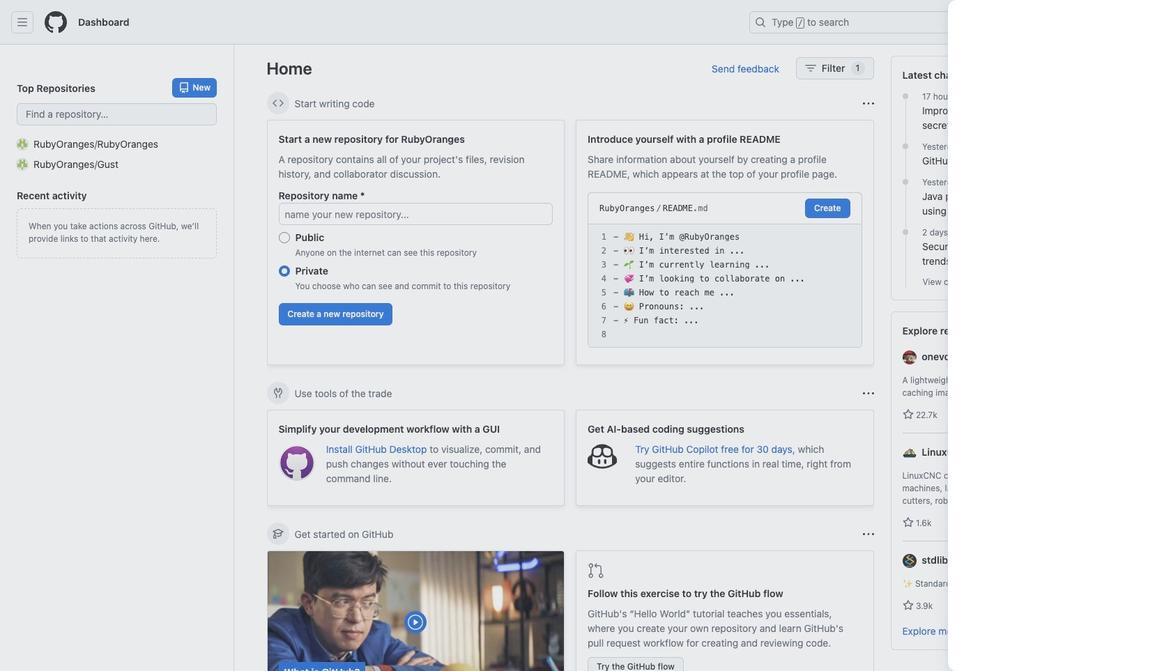 Task type: locate. For each thing, give the bounding box(es) containing it.
account element
[[0, 45, 234, 672]]

dot fill image
[[901, 91, 912, 102], [901, 141, 912, 152]]

2 star image from the top
[[903, 601, 914, 612]]

homepage image
[[45, 11, 67, 33]]

star image
[[903, 409, 914, 421], [903, 601, 914, 612]]

0 vertical spatial star image
[[903, 409, 914, 421]]

0 vertical spatial dot fill image
[[901, 91, 912, 102]]

1 vertical spatial star image
[[903, 601, 914, 612]]

0 vertical spatial dot fill image
[[901, 176, 912, 188]]

dot fill image
[[901, 176, 912, 188], [901, 227, 912, 238]]

1 vertical spatial dot fill image
[[901, 141, 912, 152]]

1 vertical spatial dot fill image
[[901, 227, 912, 238]]

1 dot fill image from the top
[[901, 176, 912, 188]]



Task type: vqa. For each thing, say whether or not it's contained in the screenshot.
EXPLORE element
yes



Task type: describe. For each thing, give the bounding box(es) containing it.
1 star image from the top
[[903, 409, 914, 421]]

2 dot fill image from the top
[[901, 141, 912, 152]]

explore element
[[891, 56, 1140, 672]]

1 dot fill image from the top
[[901, 91, 912, 102]]

explore repositories navigation
[[891, 312, 1140, 651]]

star image
[[903, 518, 914, 529]]

2 dot fill image from the top
[[901, 227, 912, 238]]



